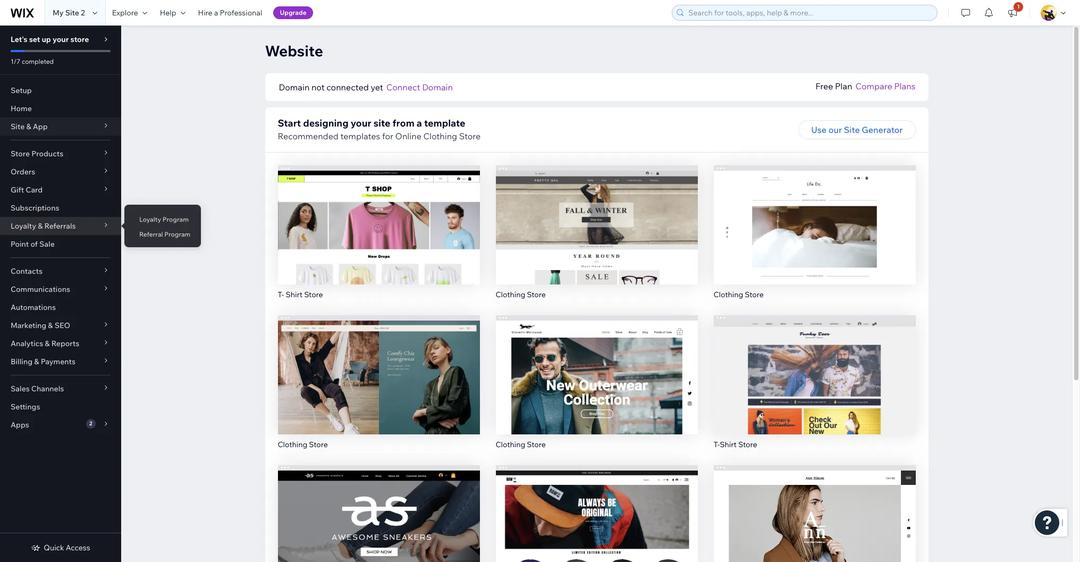 Task type: vqa. For each thing, say whether or not it's contained in the screenshot.
Permissions Select the data you want to access with your key.
no



Task type: locate. For each thing, give the bounding box(es) containing it.
2 down the settings link
[[89, 420, 92, 427]]

0 horizontal spatial site
[[11, 122, 25, 131]]

site
[[374, 117, 391, 129]]

our
[[829, 124, 842, 135]]

app
[[33, 122, 48, 131]]

help button
[[154, 0, 192, 26]]

& inside dropdown button
[[34, 357, 39, 366]]

& down subscriptions
[[38, 221, 43, 231]]

store
[[70, 35, 89, 44]]

your right "up"
[[53, 35, 69, 44]]

program down loyalty program
[[165, 230, 191, 238]]

orders button
[[0, 163, 121, 181]]

free
[[816, 81, 834, 91]]

contacts
[[11, 266, 43, 276]]

view button
[[356, 229, 402, 248], [574, 229, 620, 248], [792, 229, 838, 248], [356, 379, 402, 398], [574, 379, 620, 398], [792, 379, 838, 398], [356, 529, 402, 548], [574, 529, 620, 548], [792, 529, 838, 548]]

loyalty & referrals button
[[0, 217, 121, 235]]

1 vertical spatial your
[[351, 117, 372, 129]]

1 domain from the left
[[279, 82, 310, 93]]

sale
[[39, 239, 55, 249]]

& for loyalty
[[38, 221, 43, 231]]

1 horizontal spatial 2
[[89, 420, 92, 427]]

reports
[[51, 339, 79, 348]]

let's
[[11, 35, 27, 44]]

& inside 'dropdown button'
[[38, 221, 43, 231]]

billing & payments
[[11, 357, 75, 366]]

billing & payments button
[[0, 353, 121, 371]]

up
[[42, 35, 51, 44]]

Search for tools, apps, help & more... field
[[686, 5, 934, 20]]

shirt
[[286, 290, 303, 299], [720, 440, 737, 449]]

site inside button
[[844, 124, 860, 135]]

0 vertical spatial t-
[[278, 290, 284, 299]]

1 vertical spatial t-
[[714, 440, 720, 449]]

& right billing
[[34, 357, 39, 366]]

start
[[278, 117, 301, 129]]

2
[[81, 8, 85, 18], [89, 420, 92, 427]]

t-shirt store
[[714, 440, 758, 449]]

0 vertical spatial program
[[163, 215, 189, 223]]

clothing
[[424, 131, 457, 141], [496, 290, 526, 299], [714, 290, 744, 299], [278, 440, 308, 449], [496, 440, 526, 449]]

&
[[26, 122, 31, 131], [38, 221, 43, 231], [48, 321, 53, 330], [45, 339, 50, 348], [34, 357, 39, 366]]

0 vertical spatial your
[[53, 35, 69, 44]]

loyalty up referral
[[139, 215, 161, 223]]

& left reports
[[45, 339, 50, 348]]

domain
[[279, 82, 310, 93], [422, 82, 453, 93]]

domain left not
[[279, 82, 310, 93]]

a right from
[[417, 117, 422, 129]]

0 horizontal spatial a
[[214, 8, 218, 18]]

1 horizontal spatial shirt
[[720, 440, 737, 449]]

shirt for t-shirt store
[[720, 440, 737, 449]]

1 vertical spatial a
[[417, 117, 422, 129]]

communications button
[[0, 280, 121, 298]]

loyalty & referrals
[[11, 221, 76, 231]]

analytics & reports button
[[0, 335, 121, 353]]

loyalty inside 'dropdown button'
[[11, 221, 36, 231]]

yet
[[371, 82, 383, 93]]

gift card button
[[0, 181, 121, 199]]

1/7
[[11, 57, 20, 65]]

1 vertical spatial shirt
[[720, 440, 737, 449]]

communications
[[11, 285, 70, 294]]

store inside start designing your site from a template recommended templates for online clothing store
[[459, 131, 481, 141]]

seo
[[55, 321, 70, 330]]

marketing & seo button
[[0, 316, 121, 335]]

1 vertical spatial 2
[[89, 420, 92, 427]]

your up templates at top
[[351, 117, 372, 129]]

a right hire
[[214, 8, 218, 18]]

1 horizontal spatial loyalty
[[139, 215, 161, 223]]

referral program link
[[124, 225, 201, 244]]

0 horizontal spatial shirt
[[286, 290, 303, 299]]

clothing store
[[496, 290, 546, 299], [714, 290, 764, 299], [278, 440, 328, 449], [496, 440, 546, 449]]

edit
[[371, 211, 387, 222], [589, 211, 605, 222], [807, 211, 823, 222], [371, 361, 387, 372], [589, 361, 605, 372], [807, 361, 823, 372], [371, 511, 387, 521], [589, 511, 605, 521], [807, 511, 823, 521]]

sales channels
[[11, 384, 64, 394]]

1/7 completed
[[11, 57, 54, 65]]

loyalty up point
[[11, 221, 36, 231]]

contacts button
[[0, 262, 121, 280]]

connected
[[327, 82, 369, 93]]

0 horizontal spatial your
[[53, 35, 69, 44]]

a inside start designing your site from a template recommended templates for online clothing store
[[417, 117, 422, 129]]

site
[[65, 8, 79, 18], [11, 122, 25, 131], [844, 124, 860, 135]]

1 horizontal spatial domain
[[422, 82, 453, 93]]

set
[[29, 35, 40, 44]]

1 vertical spatial program
[[165, 230, 191, 238]]

store products
[[11, 149, 63, 158]]

1 horizontal spatial t-
[[714, 440, 720, 449]]

program
[[163, 215, 189, 223], [165, 230, 191, 238]]

program for referral program
[[165, 230, 191, 238]]

loyalty
[[139, 215, 161, 223], [11, 221, 36, 231]]

clothing inside start designing your site from a template recommended templates for online clothing store
[[424, 131, 457, 141]]

t- for t-shirt store
[[714, 440, 720, 449]]

0 horizontal spatial loyalty
[[11, 221, 36, 231]]

online
[[395, 131, 422, 141]]

professional
[[220, 8, 262, 18]]

t- shirt store
[[278, 290, 323, 299]]

loyalty program
[[139, 215, 189, 223]]

quick
[[44, 543, 64, 553]]

site right my
[[65, 8, 79, 18]]

upgrade button
[[274, 6, 313, 19]]

program inside the referral program link
[[165, 230, 191, 238]]

0 horizontal spatial t-
[[278, 290, 284, 299]]

completed
[[22, 57, 54, 65]]

billing
[[11, 357, 33, 366]]

2 horizontal spatial site
[[844, 124, 860, 135]]

0 vertical spatial a
[[214, 8, 218, 18]]

2 inside sidebar element
[[89, 420, 92, 427]]

& left seo
[[48, 321, 53, 330]]

& inside 'popup button'
[[45, 339, 50, 348]]

& left "app" on the left of page
[[26, 122, 31, 131]]

0 vertical spatial shirt
[[286, 290, 303, 299]]

a inside hire a professional link
[[214, 8, 218, 18]]

2 right my
[[81, 8, 85, 18]]

of
[[31, 239, 38, 249]]

program up referral program
[[163, 215, 189, 223]]

point
[[11, 239, 29, 249]]

site down the home
[[11, 122, 25, 131]]

0 vertical spatial 2
[[81, 8, 85, 18]]

automations
[[11, 303, 56, 312]]

your
[[53, 35, 69, 44], [351, 117, 372, 129]]

0 horizontal spatial domain
[[279, 82, 310, 93]]

1 horizontal spatial your
[[351, 117, 372, 129]]

1 horizontal spatial a
[[417, 117, 422, 129]]

domain right connect
[[422, 82, 453, 93]]

program inside loyalty program link
[[163, 215, 189, 223]]

templates
[[341, 131, 381, 141]]

t- for t- shirt store
[[278, 290, 284, 299]]

let's set up your store
[[11, 35, 89, 44]]

shirt for t- shirt store
[[286, 290, 303, 299]]

site right the our
[[844, 124, 860, 135]]



Task type: describe. For each thing, give the bounding box(es) containing it.
settings link
[[0, 398, 121, 416]]

quick access button
[[31, 543, 90, 553]]

from
[[393, 117, 415, 129]]

my site 2
[[53, 8, 85, 18]]

gift
[[11, 185, 24, 195]]

hire
[[198, 8, 213, 18]]

& for analytics
[[45, 339, 50, 348]]

hire a professional
[[198, 8, 262, 18]]

not
[[312, 82, 325, 93]]

products
[[31, 149, 63, 158]]

& for billing
[[34, 357, 39, 366]]

& for site
[[26, 122, 31, 131]]

site & app
[[11, 122, 48, 131]]

orders
[[11, 167, 35, 177]]

plan
[[836, 81, 853, 91]]

sales channels button
[[0, 380, 121, 398]]

marketing
[[11, 321, 46, 330]]

payments
[[41, 357, 75, 366]]

marketing & seo
[[11, 321, 70, 330]]

home
[[11, 104, 32, 113]]

site inside popup button
[[11, 122, 25, 131]]

start designing your site from a template recommended templates for online clothing store
[[278, 117, 481, 141]]

explore
[[112, 8, 138, 18]]

loyalty for loyalty program
[[139, 215, 161, 223]]

1 horizontal spatial site
[[65, 8, 79, 18]]

settings
[[11, 402, 40, 412]]

use our site generator button
[[799, 120, 916, 139]]

& for marketing
[[48, 321, 53, 330]]

for
[[382, 131, 394, 141]]

use our site generator
[[812, 124, 903, 135]]

referral
[[139, 230, 163, 238]]

compare plans button
[[856, 80, 916, 93]]

recommended
[[278, 131, 339, 141]]

setup link
[[0, 81, 121, 99]]

0 horizontal spatial 2
[[81, 8, 85, 18]]

store inside popup button
[[11, 149, 30, 158]]

use
[[812, 124, 827, 135]]

quick access
[[44, 543, 90, 553]]

card
[[26, 185, 43, 195]]

hire a professional link
[[192, 0, 269, 26]]

sidebar element
[[0, 26, 121, 562]]

referral program
[[139, 230, 191, 238]]

1
[[1018, 3, 1020, 10]]

2 domain from the left
[[422, 82, 453, 93]]

site & app button
[[0, 118, 121, 136]]

point of sale
[[11, 239, 55, 249]]

home link
[[0, 99, 121, 118]]

subscriptions
[[11, 203, 59, 213]]

my
[[53, 8, 64, 18]]

channels
[[31, 384, 64, 394]]

your inside sidebar element
[[53, 35, 69, 44]]

help
[[160, 8, 176, 18]]

analytics
[[11, 339, 43, 348]]

domain not connected yet connect domain
[[279, 82, 453, 93]]

setup
[[11, 86, 32, 95]]

template
[[424, 117, 466, 129]]

website
[[265, 41, 323, 60]]

apps
[[11, 420, 29, 430]]

sales
[[11, 384, 30, 394]]

designing
[[303, 117, 349, 129]]

gift card
[[11, 185, 43, 195]]

analytics & reports
[[11, 339, 79, 348]]

compare
[[856, 81, 893, 91]]

your inside start designing your site from a template recommended templates for online clothing store
[[351, 117, 372, 129]]

automations link
[[0, 298, 121, 316]]

connect
[[386, 82, 420, 93]]

program for loyalty program
[[163, 215, 189, 223]]

generator
[[862, 124, 903, 135]]

upgrade
[[280, 9, 307, 16]]

store products button
[[0, 145, 121, 163]]

loyalty program link
[[124, 211, 201, 229]]

subscriptions link
[[0, 199, 121, 217]]

connect domain button
[[386, 81, 453, 94]]

loyalty for loyalty & referrals
[[11, 221, 36, 231]]

free plan compare plans
[[816, 81, 916, 91]]

referrals
[[44, 221, 76, 231]]

point of sale link
[[0, 235, 121, 253]]



